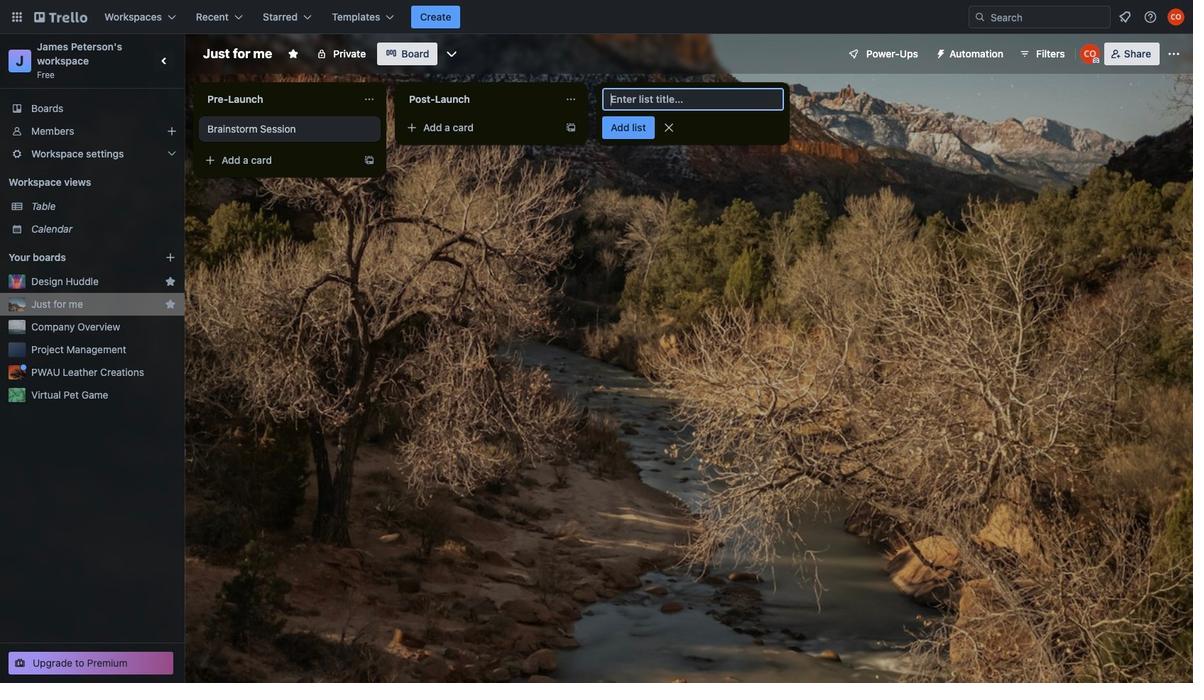 Task type: locate. For each thing, give the bounding box(es) containing it.
star or unstar board image
[[288, 48, 299, 60]]

None text field
[[199, 88, 358, 111], [401, 88, 560, 111], [199, 88, 358, 111], [401, 88, 560, 111]]

open information menu image
[[1144, 10, 1158, 24]]

0 notifications image
[[1117, 9, 1134, 26]]

1 vertical spatial starred icon image
[[165, 299, 176, 310]]

show menu image
[[1167, 47, 1181, 61]]

cancel list editing image
[[662, 121, 676, 135]]

Enter list title… text field
[[602, 88, 784, 111]]

this member is an admin of this board. image
[[1093, 58, 1099, 64]]

Board name text field
[[196, 43, 279, 65]]

Search field
[[986, 7, 1110, 27]]

starred icon image
[[165, 276, 176, 288], [165, 299, 176, 310]]

0 vertical spatial create from template… image
[[565, 122, 577, 134]]

0 vertical spatial starred icon image
[[165, 276, 176, 288]]

customize views image
[[445, 47, 459, 61]]

create from template… image
[[565, 122, 577, 134], [364, 155, 375, 166]]

1 vertical spatial create from template… image
[[364, 155, 375, 166]]

back to home image
[[34, 6, 87, 28]]

1 starred icon image from the top
[[165, 276, 176, 288]]



Task type: vqa. For each thing, say whether or not it's contained in the screenshot.
Starred Icon to the bottom
yes



Task type: describe. For each thing, give the bounding box(es) containing it.
christina overa (christinaovera) image
[[1168, 9, 1185, 26]]

0 horizontal spatial create from template… image
[[364, 155, 375, 166]]

2 starred icon image from the top
[[165, 299, 176, 310]]

primary element
[[0, 0, 1193, 34]]

add board image
[[165, 252, 176, 264]]

workspace navigation collapse icon image
[[155, 51, 175, 71]]

sm image
[[930, 43, 950, 63]]

christina overa (christinaovera) image
[[1080, 44, 1100, 64]]

your boards with 6 items element
[[9, 249, 143, 266]]

search image
[[974, 11, 986, 23]]

1 horizontal spatial create from template… image
[[565, 122, 577, 134]]



